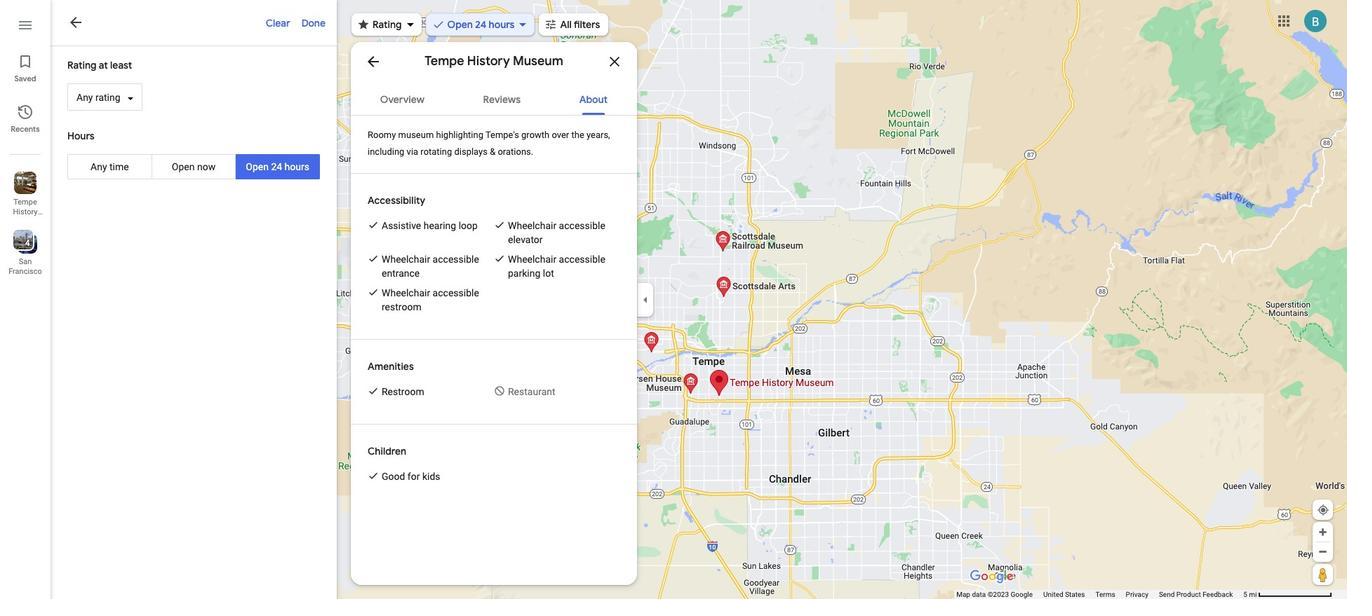 Task type: vqa. For each thing, say whether or not it's contained in the screenshot.
'Add Sign in' element
no



Task type: describe. For each thing, give the bounding box(es) containing it.
united states
[[1044, 592, 1085, 599]]

no restaurant element
[[508, 385, 555, 399]]

hours inside option group
[[285, 162, 309, 173]]

5
[[1244, 592, 1248, 599]]

about tempe history museum region
[[351, 116, 637, 586]]

collapse side panel image
[[638, 292, 653, 308]]

open 24 hours inside option group
[[246, 162, 309, 173]]

wheelchair for entrance
[[382, 254, 430, 265]]

history inside main content
[[467, 53, 510, 69]]

kids
[[422, 472, 440, 483]]

good
[[382, 472, 405, 483]]

4 places element
[[15, 237, 30, 250]]

feedback
[[1203, 592, 1233, 599]]

parking
[[508, 268, 541, 279]]

hours inside popup button
[[489, 18, 515, 31]]

tempe history museum button
[[0, 166, 51, 227]]

states
[[1065, 592, 1085, 599]]

4
[[25, 239, 30, 248]]

restroom
[[382, 387, 424, 398]]

wheelchair accessible elevator
[[508, 220, 605, 246]]

saved
[[14, 74, 36, 84]]

assistive hearing loop
[[382, 220, 478, 232]]

back image
[[67, 14, 84, 31]]

send product feedback
[[1159, 592, 1233, 599]]

rating button
[[352, 9, 421, 40]]

hours
[[67, 130, 94, 143]]

wheelchair accessible parking lot
[[508, 254, 605, 279]]

accessibility
[[368, 194, 425, 207]]

tempe inside tempe history museum button
[[14, 198, 37, 207]]

google account: brad klo  
(klobrad84@gmail.com) image
[[1305, 10, 1327, 32]]

main content containing clear
[[51, 0, 337, 600]]

roomy museum highlighting tempe's growth over the years, including via rotating displays & orations.
[[368, 130, 610, 157]]

clear button
[[266, 0, 301, 45]]

wheelchair accessible restroom
[[382, 288, 479, 313]]

accessible for wheelchair accessible elevator
[[559, 220, 605, 232]]

footer inside google maps element
[[957, 591, 1244, 600]]

rating at least
[[67, 59, 132, 72]]

©2023
[[988, 592, 1009, 599]]

data
[[972, 592, 986, 599]]

highlighting
[[436, 130, 483, 140]]

zoom out image
[[1318, 547, 1328, 558]]

all filters button
[[539, 9, 609, 40]]

hours group
[[51, 120, 337, 189]]

filters
[[574, 18, 600, 31]]

reviews
[[483, 93, 521, 106]]

send
[[1159, 592, 1175, 599]]

zoom in image
[[1318, 528, 1328, 538]]

tempe inside tempe history museum main content
[[425, 53, 464, 69]]

for
[[408, 472, 420, 483]]

including
[[368, 147, 404, 157]]

product
[[1177, 592, 1201, 599]]

done button
[[301, 0, 337, 45]]

good for kids element
[[382, 470, 440, 484]]

san francisco
[[9, 258, 42, 276]]

saved button
[[0, 48, 51, 87]]

hearing
[[424, 220, 456, 232]]

all
[[560, 18, 572, 31]]

any time
[[91, 162, 129, 173]]

tempe's
[[486, 130, 519, 140]]

via
[[407, 147, 418, 157]]

open 24 hours inside popup button
[[447, 18, 515, 31]]

wheelchair accessible entrance
[[382, 254, 479, 279]]

google
[[1011, 592, 1033, 599]]

reviews button
[[472, 81, 532, 115]]

roomy
[[368, 130, 396, 140]]

the
[[572, 130, 584, 140]]

good for kids
[[382, 472, 440, 483]]

children
[[368, 446, 406, 458]]

rotating
[[421, 147, 452, 157]]

map
[[957, 592, 970, 599]]

privacy button
[[1126, 591, 1149, 600]]

menu image
[[17, 17, 34, 34]]

has wheelchair accessible restroom element
[[382, 286, 494, 314]]

any rating
[[76, 92, 120, 103]]

has assistive hearing loop element
[[382, 219, 478, 233]]

has wheelchair accessible elevator element
[[508, 219, 620, 247]]

orations.
[[498, 147, 533, 157]]

send product feedback button
[[1159, 591, 1233, 600]]

has restroom element
[[382, 385, 424, 399]]



Task type: locate. For each thing, give the bounding box(es) containing it.
growth
[[521, 130, 550, 140]]

any inside popup button
[[76, 92, 93, 103]]

over
[[552, 130, 569, 140]]

all filters
[[560, 18, 600, 31]]

united
[[1044, 592, 1064, 599]]

tempe history museum inside main content
[[425, 53, 563, 69]]

accessible inside the wheelchair accessible parking lot
[[559, 254, 605, 265]]

option group inside hours group
[[67, 155, 320, 180]]

at
[[99, 59, 108, 72]]

entrance
[[382, 268, 420, 279]]

list
[[0, 0, 51, 600]]

wheelchair inside wheelchair accessible entrance
[[382, 254, 430, 265]]

privacy
[[1126, 592, 1149, 599]]

hours
[[489, 18, 515, 31], [285, 162, 309, 173]]

done
[[301, 17, 326, 29]]

0 vertical spatial hours
[[489, 18, 515, 31]]

loop
[[459, 220, 478, 232]]

displays
[[454, 147, 488, 157]]

any left time
[[91, 162, 107, 173]]

wheelchair for elevator
[[508, 220, 557, 232]]

0 horizontal spatial rating
[[67, 59, 97, 72]]

wheelchair
[[508, 220, 557, 232], [382, 254, 430, 265], [508, 254, 557, 265], [382, 288, 430, 299]]

accessible for wheelchair accessible entrance
[[433, 254, 479, 265]]

museum inside main content
[[513, 53, 563, 69]]

1 horizontal spatial tempe
[[425, 53, 464, 69]]

about button
[[568, 81, 619, 115]]

now
[[197, 162, 216, 173]]

terms button
[[1096, 591, 1115, 600]]

time
[[109, 162, 129, 173]]

restroom
[[382, 302, 421, 313]]

rating for rating
[[373, 18, 402, 31]]

1 vertical spatial 24
[[271, 162, 282, 173]]

0 vertical spatial history
[[467, 53, 510, 69]]

1 horizontal spatial tempe history museum
[[425, 53, 563, 69]]

tab list inside google maps element
[[351, 81, 637, 115]]

open now
[[172, 162, 216, 173]]

1 vertical spatial open 24 hours
[[246, 162, 309, 173]]

restaurant
[[508, 387, 555, 398]]

about
[[579, 93, 608, 106]]

accessible
[[559, 220, 605, 232], [433, 254, 479, 265], [559, 254, 605, 265], [433, 288, 479, 299]]

0 horizontal spatial tempe
[[14, 198, 37, 207]]

1 horizontal spatial rating
[[373, 18, 402, 31]]

tempe history museum
[[425, 53, 563, 69], [10, 198, 40, 227]]

any for any time
[[91, 162, 107, 173]]

1 horizontal spatial 24
[[475, 18, 487, 31]]

clear
[[266, 17, 290, 29]]

footer
[[957, 591, 1244, 600]]

5 mi button
[[1244, 592, 1333, 599]]

show street view coverage image
[[1313, 565, 1333, 586]]

accessible down "has wheelchair accessible elevator" element
[[559, 254, 605, 265]]

recents button
[[0, 98, 51, 138]]

open
[[447, 18, 473, 31], [172, 162, 195, 173], [246, 162, 269, 173]]

least
[[110, 59, 132, 72]]

rating
[[373, 18, 402, 31], [67, 59, 97, 72]]

museum down all
[[513, 53, 563, 69]]

elevator
[[508, 234, 543, 246]]

accessible for wheelchair accessible parking lot
[[559, 254, 605, 265]]

overview button
[[369, 81, 436, 115]]

list containing saved
[[0, 0, 51, 600]]

option group
[[67, 155, 320, 180]]

history
[[467, 53, 510, 69], [13, 208, 38, 217]]

accessible up has wheelchair accessible parking lot element
[[559, 220, 605, 232]]

wheelchair up parking
[[508, 254, 557, 265]]

0 horizontal spatial open
[[172, 162, 195, 173]]

accessible down the has wheelchair accessible entrance element
[[433, 288, 479, 299]]

1 vertical spatial museum
[[10, 218, 40, 227]]

24 inside option group
[[271, 162, 282, 173]]

rating right done button
[[373, 18, 402, 31]]

san
[[19, 258, 32, 267]]

history down open 24 hours popup button
[[467, 53, 510, 69]]

wheelchair up entrance
[[382, 254, 430, 265]]

wheelchair inside wheelchair accessible restroom
[[382, 288, 430, 299]]

wheelchair inside wheelchair accessible elevator
[[508, 220, 557, 232]]

1 vertical spatial history
[[13, 208, 38, 217]]

0 vertical spatial tempe history museum
[[425, 53, 563, 69]]

24 inside popup button
[[475, 18, 487, 31]]

option group containing any time
[[67, 155, 320, 180]]

0 vertical spatial 24
[[475, 18, 487, 31]]

has wheelchair accessible entrance element
[[382, 253, 494, 281]]

5 mi
[[1244, 592, 1257, 599]]

any rating button
[[67, 84, 142, 111]]

footer containing map data ©2023 google
[[957, 591, 1244, 600]]

open 24 hours button
[[426, 9, 535, 40]]

accessible inside wheelchair accessible entrance
[[433, 254, 479, 265]]

0 vertical spatial museum
[[513, 53, 563, 69]]

map data ©2023 google
[[957, 592, 1033, 599]]

recents
[[11, 124, 40, 134]]

history inside button
[[13, 208, 38, 217]]

24
[[475, 18, 487, 31], [271, 162, 282, 173]]

years,
[[587, 130, 610, 140]]

any for any rating
[[76, 92, 93, 103]]

history up 4
[[13, 208, 38, 217]]

assistive
[[382, 220, 421, 232]]

museum
[[398, 130, 434, 140]]

1 vertical spatial any
[[91, 162, 107, 173]]

tempe history museum up 4
[[10, 198, 40, 227]]

rating inside "group"
[[67, 59, 97, 72]]

rating inside popup button
[[373, 18, 402, 31]]

show your location image
[[1317, 505, 1330, 517]]

0 vertical spatial any
[[76, 92, 93, 103]]

united states button
[[1044, 591, 1085, 600]]

1 horizontal spatial history
[[467, 53, 510, 69]]

overview
[[380, 93, 425, 106]]

0 horizontal spatial hours
[[285, 162, 309, 173]]

accessible inside wheelchair accessible elevator
[[559, 220, 605, 232]]

1 horizontal spatial hours
[[489, 18, 515, 31]]

rating for rating at least
[[67, 59, 97, 72]]

0 horizontal spatial tempe history museum
[[10, 198, 40, 227]]

wheelchair inside the wheelchair accessible parking lot
[[508, 254, 557, 265]]

open inside popup button
[[447, 18, 473, 31]]

lot
[[543, 268, 554, 279]]

museum
[[513, 53, 563, 69], [10, 218, 40, 227]]

francisco
[[9, 267, 42, 276]]

2 horizontal spatial open
[[447, 18, 473, 31]]

tempe down open 24 hours popup button
[[425, 53, 464, 69]]

1 horizontal spatial open 24 hours
[[447, 18, 515, 31]]

rating left at
[[67, 59, 97, 72]]

terms
[[1096, 592, 1115, 599]]

tempe history museum main content
[[351, 42, 637, 586]]

1 vertical spatial hours
[[285, 162, 309, 173]]

rating group
[[51, 49, 337, 120]]

tempe
[[425, 53, 464, 69], [14, 198, 37, 207]]

accessible for wheelchair accessible restroom
[[433, 288, 479, 299]]

museum up 4
[[10, 218, 40, 227]]

museum inside button
[[10, 218, 40, 227]]

0 horizontal spatial 24
[[271, 162, 282, 173]]

accessible down loop
[[433, 254, 479, 265]]

0 vertical spatial open 24 hours
[[447, 18, 515, 31]]

1 horizontal spatial open
[[246, 162, 269, 173]]

1 vertical spatial tempe history museum
[[10, 198, 40, 227]]

has wheelchair accessible parking lot element
[[508, 253, 620, 281]]

accessible inside wheelchair accessible restroom
[[433, 288, 479, 299]]

0 horizontal spatial open 24 hours
[[246, 162, 309, 173]]

wheelchair up elevator
[[508, 220, 557, 232]]

&
[[490, 147, 496, 157]]

tab list containing overview
[[351, 81, 637, 115]]

0 vertical spatial tempe
[[425, 53, 464, 69]]

0 horizontal spatial history
[[13, 208, 38, 217]]

tab list
[[351, 81, 637, 115]]

rating
[[95, 92, 120, 103]]

tempe up 4
[[14, 198, 37, 207]]

tempe history museum up reviews button at the left top of page
[[425, 53, 563, 69]]

wheelchair up the restroom
[[382, 288, 430, 299]]

1 horizontal spatial museum
[[513, 53, 563, 69]]

mi
[[1249, 592, 1257, 599]]

google maps element
[[0, 0, 1347, 600]]

main content
[[51, 0, 337, 600]]

1 vertical spatial tempe
[[14, 198, 37, 207]]

0 vertical spatial rating
[[373, 18, 402, 31]]

amenities
[[368, 361, 414, 373]]

1 vertical spatial rating
[[67, 59, 97, 72]]

open 24 hours
[[447, 18, 515, 31], [246, 162, 309, 173]]

any inside option group
[[91, 162, 107, 173]]

tempe history museum inside button
[[10, 198, 40, 227]]

0 horizontal spatial museum
[[10, 218, 40, 227]]

any left rating
[[76, 92, 93, 103]]

wheelchair for parking
[[508, 254, 557, 265]]

wheelchair for restroom
[[382, 288, 430, 299]]



